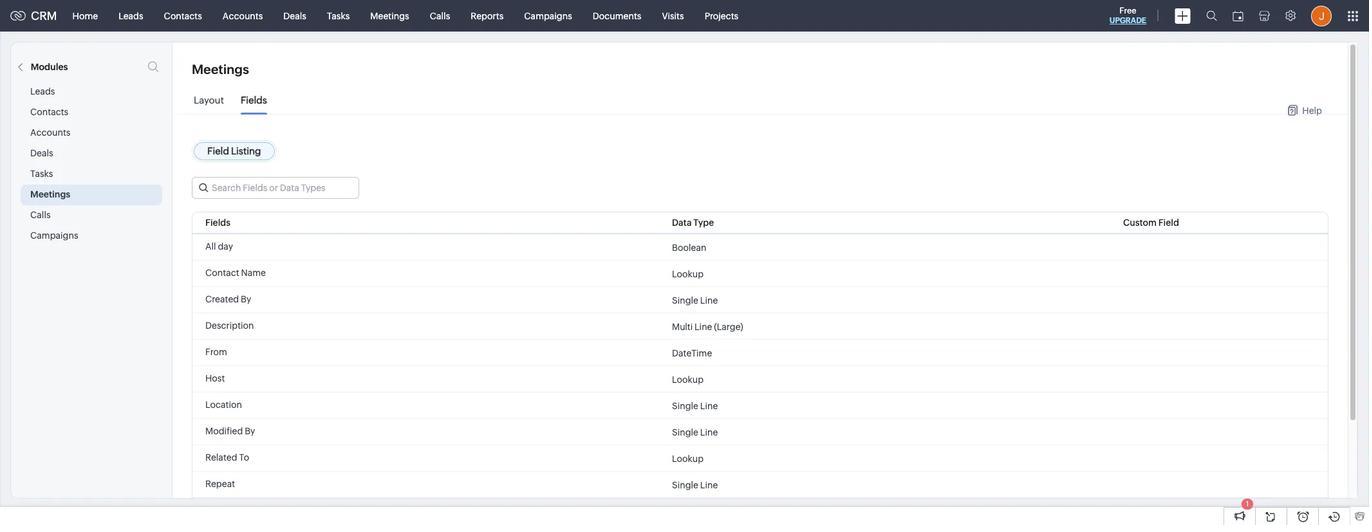 Task type: describe. For each thing, give the bounding box(es) containing it.
0 horizontal spatial contacts
[[30, 107, 68, 117]]

1 vertical spatial leads
[[30, 86, 55, 97]]

reports
[[471, 11, 504, 21]]

name
[[241, 268, 266, 278]]

(large)
[[714, 322, 744, 332]]

1 vertical spatial campaigns
[[30, 231, 78, 241]]

1 vertical spatial meetings
[[192, 62, 249, 77]]

lookup for to
[[672, 454, 704, 464]]

visits link
[[652, 0, 695, 31]]

1 horizontal spatial calls
[[430, 11, 450, 21]]

free
[[1120, 6, 1137, 15]]

contact name
[[205, 268, 266, 278]]

profile image
[[1312, 5, 1332, 26]]

custom
[[1124, 218, 1157, 228]]

calendar image
[[1233, 11, 1244, 21]]

day
[[218, 241, 233, 252]]

1
[[1246, 500, 1249, 508]]

deals link
[[273, 0, 317, 31]]

all day
[[205, 241, 233, 252]]

leads link
[[108, 0, 154, 31]]

0 horizontal spatial tasks
[[30, 169, 53, 179]]

line for modified by
[[700, 427, 718, 438]]

multi line (large)
[[672, 322, 744, 332]]

description
[[205, 321, 254, 331]]

free upgrade
[[1110, 6, 1147, 25]]

0 vertical spatial deals
[[284, 11, 306, 21]]

tasks inside the tasks link
[[327, 11, 350, 21]]

accounts inside 'accounts' link
[[223, 11, 263, 21]]

lookup for name
[[672, 269, 704, 279]]

single line for repeat
[[672, 480, 718, 490]]

from
[[205, 347, 227, 357]]

related to
[[205, 453, 249, 463]]

reports link
[[461, 0, 514, 31]]

created
[[205, 294, 239, 305]]

1 vertical spatial calls
[[30, 210, 51, 220]]

single line for modified by
[[672, 427, 718, 438]]

meetings link
[[360, 0, 420, 31]]

2 horizontal spatial meetings
[[370, 11, 409, 21]]

related
[[205, 453, 237, 463]]

repeat
[[205, 479, 235, 489]]

2 lookup from the top
[[672, 374, 704, 385]]

home link
[[62, 0, 108, 31]]

projects link
[[695, 0, 749, 31]]

1 vertical spatial accounts
[[30, 127, 70, 138]]

documents link
[[583, 0, 652, 31]]

home
[[72, 11, 98, 21]]

location
[[205, 400, 242, 410]]

accounts link
[[212, 0, 273, 31]]

by for created by
[[241, 294, 251, 305]]

create menu image
[[1175, 8, 1191, 24]]

tasks link
[[317, 0, 360, 31]]

to
[[239, 453, 249, 463]]



Task type: locate. For each thing, give the bounding box(es) containing it.
1 vertical spatial deals
[[30, 148, 53, 158]]

4 single from the top
[[672, 480, 699, 490]]

0 vertical spatial lookup
[[672, 269, 704, 279]]

layout
[[194, 95, 224, 106]]

1 vertical spatial contacts
[[30, 107, 68, 117]]

0 horizontal spatial accounts
[[30, 127, 70, 138]]

0 vertical spatial by
[[241, 294, 251, 305]]

by for modified by
[[245, 426, 255, 437]]

deals
[[284, 11, 306, 21], [30, 148, 53, 158]]

0 horizontal spatial leads
[[30, 86, 55, 97]]

1 vertical spatial fields
[[205, 218, 231, 228]]

upgrade
[[1110, 16, 1147, 25]]

2 single from the top
[[672, 401, 699, 411]]

single for modified by
[[672, 427, 699, 438]]

accounts
[[223, 11, 263, 21], [30, 127, 70, 138]]

contacts right leads link
[[164, 11, 202, 21]]

contacts
[[164, 11, 202, 21], [30, 107, 68, 117]]

0 vertical spatial calls
[[430, 11, 450, 21]]

modified
[[205, 426, 243, 437]]

1 horizontal spatial tasks
[[327, 11, 350, 21]]

line for created by
[[700, 295, 718, 306]]

fields right layout
[[241, 95, 267, 106]]

3 single line from the top
[[672, 427, 718, 438]]

single line
[[672, 295, 718, 306], [672, 401, 718, 411], [672, 427, 718, 438], [672, 480, 718, 490]]

1 single line from the top
[[672, 295, 718, 306]]

single for repeat
[[672, 480, 699, 490]]

layout link
[[194, 95, 224, 115]]

documents
[[593, 11, 642, 21]]

Search Fields or Data Types text field
[[193, 178, 359, 198]]

modified by
[[205, 426, 255, 437]]

1 single from the top
[[672, 295, 699, 306]]

single for location
[[672, 401, 699, 411]]

data
[[672, 218, 692, 228]]

1 horizontal spatial deals
[[284, 11, 306, 21]]

search image
[[1207, 10, 1218, 21]]

3 lookup from the top
[[672, 454, 704, 464]]

single line for created by
[[672, 295, 718, 306]]

tasks
[[327, 11, 350, 21], [30, 169, 53, 179]]

1 horizontal spatial leads
[[119, 11, 143, 21]]

2 vertical spatial lookup
[[672, 454, 704, 464]]

0 horizontal spatial meetings
[[30, 189, 70, 200]]

by right modified
[[245, 426, 255, 437]]

create menu element
[[1167, 0, 1199, 31]]

0 vertical spatial fields
[[241, 95, 267, 106]]

leads right home
[[119, 11, 143, 21]]

by
[[241, 294, 251, 305], [245, 426, 255, 437]]

0 vertical spatial tasks
[[327, 11, 350, 21]]

0 vertical spatial leads
[[119, 11, 143, 21]]

crm
[[31, 9, 57, 23]]

datetime
[[672, 348, 712, 358]]

host
[[205, 373, 225, 384]]

0 vertical spatial campaigns
[[524, 11, 572, 21]]

crm link
[[10, 9, 57, 23]]

fields up all day
[[205, 218, 231, 228]]

search element
[[1199, 0, 1225, 32]]

single line for location
[[672, 401, 718, 411]]

campaigns
[[524, 11, 572, 21], [30, 231, 78, 241]]

1 lookup from the top
[[672, 269, 704, 279]]

created by
[[205, 294, 251, 305]]

campaigns link
[[514, 0, 583, 31]]

by right 'created'
[[241, 294, 251, 305]]

multi
[[672, 322, 693, 332]]

all
[[205, 241, 216, 252]]

line for repeat
[[700, 480, 718, 490]]

single for created by
[[672, 295, 699, 306]]

0 horizontal spatial deals
[[30, 148, 53, 158]]

1 vertical spatial tasks
[[30, 169, 53, 179]]

1 horizontal spatial contacts
[[164, 11, 202, 21]]

line
[[700, 295, 718, 306], [695, 322, 712, 332], [700, 401, 718, 411], [700, 427, 718, 438], [700, 480, 718, 490]]

1 horizontal spatial meetings
[[192, 62, 249, 77]]

0 vertical spatial meetings
[[370, 11, 409, 21]]

type
[[694, 218, 714, 228]]

3 single from the top
[[672, 427, 699, 438]]

help
[[1303, 105, 1323, 116]]

line for location
[[700, 401, 718, 411]]

contacts down 'modules'
[[30, 107, 68, 117]]

custom field
[[1124, 218, 1180, 228]]

data type
[[672, 218, 714, 228]]

line for description
[[695, 322, 712, 332]]

0 horizontal spatial calls
[[30, 210, 51, 220]]

modules
[[31, 62, 68, 72]]

1 horizontal spatial accounts
[[223, 11, 263, 21]]

single
[[672, 295, 699, 306], [672, 401, 699, 411], [672, 427, 699, 438], [672, 480, 699, 490]]

1 vertical spatial by
[[245, 426, 255, 437]]

1 horizontal spatial campaigns
[[524, 11, 572, 21]]

1 vertical spatial lookup
[[672, 374, 704, 385]]

2 single line from the top
[[672, 401, 718, 411]]

leads
[[119, 11, 143, 21], [30, 86, 55, 97]]

leads down 'modules'
[[30, 86, 55, 97]]

contact
[[205, 268, 239, 278]]

2 vertical spatial meetings
[[30, 189, 70, 200]]

lookup
[[672, 269, 704, 279], [672, 374, 704, 385], [672, 454, 704, 464]]

projects
[[705, 11, 739, 21]]

calls
[[430, 11, 450, 21], [30, 210, 51, 220]]

0 vertical spatial contacts
[[164, 11, 202, 21]]

profile element
[[1304, 0, 1340, 31]]

0 vertical spatial accounts
[[223, 11, 263, 21]]

visits
[[662, 11, 684, 21]]

boolean
[[672, 242, 707, 253]]

4 single line from the top
[[672, 480, 718, 490]]

contacts link
[[154, 0, 212, 31]]

meetings
[[370, 11, 409, 21], [192, 62, 249, 77], [30, 189, 70, 200]]

1 horizontal spatial fields
[[241, 95, 267, 106]]

0 horizontal spatial fields
[[205, 218, 231, 228]]

field
[[1159, 218, 1180, 228]]

0 horizontal spatial campaigns
[[30, 231, 78, 241]]

calls link
[[420, 0, 461, 31]]

fields link
[[241, 95, 267, 115]]

fields
[[241, 95, 267, 106], [205, 218, 231, 228]]



Task type: vqa. For each thing, say whether or not it's contained in the screenshot.


